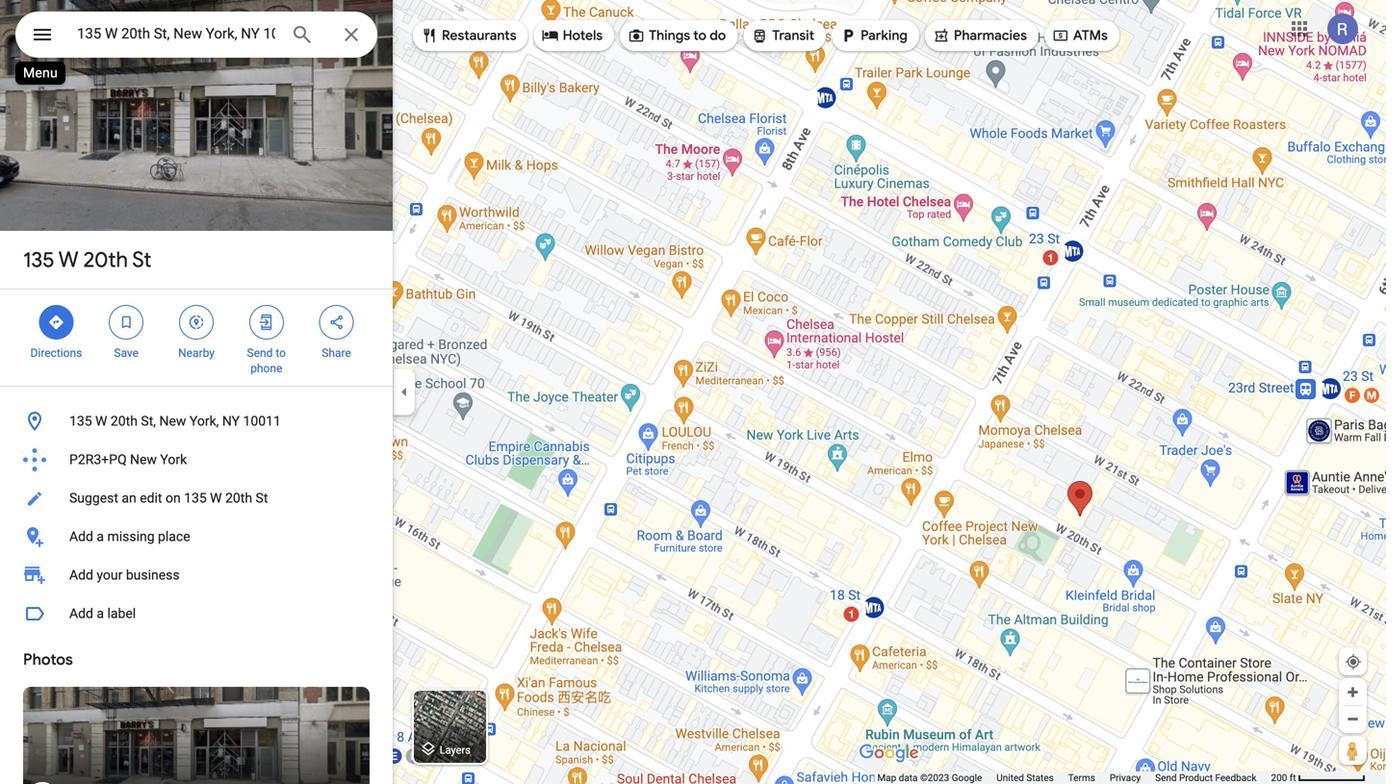 Task type: describe. For each thing, give the bounding box(es) containing it.
phone
[[251, 362, 283, 376]]

200 ft
[[1272, 773, 1297, 784]]

w for 135 w 20th st
[[58, 247, 79, 273]]

label
[[107, 606, 136, 622]]

 parking
[[840, 25, 908, 46]]

add for add your business
[[69, 568, 93, 584]]

transit
[[773, 27, 815, 44]]

add your business
[[69, 568, 180, 584]]

directions
[[30, 347, 82, 360]]

data
[[899, 773, 918, 784]]

collapse side panel image
[[394, 382, 415, 403]]

show street view coverage image
[[1340, 737, 1367, 766]]

send for send product feedback
[[1156, 773, 1177, 784]]

layers
[[440, 745, 471, 757]]


[[628, 25, 645, 46]]

135 w 20th st, new york, ny 10011 button
[[0, 403, 393, 441]]

st inside button
[[256, 491, 268, 507]]

actions for 135 w 20th st region
[[0, 290, 393, 386]]

pharmacies
[[954, 27, 1027, 44]]

135 W 20th St, New York, NY 10011 field
[[15, 12, 378, 58]]

 button
[[15, 12, 69, 62]]

none field inside 135 w 20th st, new york, ny 10011 field
[[77, 22, 275, 45]]

send for send to phone
[[247, 347, 273, 360]]

 search field
[[15, 12, 378, 62]]

a for label
[[97, 606, 104, 622]]

terms button
[[1069, 772, 1096, 785]]


[[258, 312, 275, 333]]

do
[[710, 27, 726, 44]]

missing
[[107, 529, 155, 545]]

to inside send to phone
[[276, 347, 286, 360]]

privacy button
[[1110, 772, 1141, 785]]

 atms
[[1052, 25, 1108, 46]]

ny
[[222, 414, 240, 430]]

your
[[97, 568, 123, 584]]


[[118, 312, 135, 333]]

photos
[[23, 651, 73, 670]]

add a missing place
[[69, 529, 190, 545]]

p2r3+pq new york
[[69, 452, 187, 468]]

york
[[160, 452, 187, 468]]

feedback
[[1216, 773, 1257, 784]]

add for add a label
[[69, 606, 93, 622]]

200
[[1272, 773, 1288, 784]]

 things to do
[[628, 25, 726, 46]]

send to phone
[[247, 347, 286, 376]]

product
[[1180, 773, 1213, 784]]

st,
[[141, 414, 156, 430]]

footer inside google maps element
[[878, 772, 1272, 785]]

privacy
[[1110, 773, 1141, 784]]

2 vertical spatial 20th
[[225, 491, 252, 507]]

20th for st
[[83, 247, 128, 273]]

edit
[[140, 491, 162, 507]]

135 w 20th st main content
[[0, 0, 393, 785]]

add your business link
[[0, 557, 393, 595]]

w for 135 w 20th st, new york, ny 10011
[[95, 414, 107, 430]]

united
[[997, 773, 1025, 784]]

terms
[[1069, 773, 1096, 784]]

google maps element
[[0, 0, 1387, 785]]

©2023
[[921, 773, 950, 784]]

nearby
[[178, 347, 215, 360]]

10011
[[243, 414, 281, 430]]

 transit
[[751, 25, 815, 46]]

save
[[114, 347, 139, 360]]

20th for st,
[[111, 414, 138, 430]]

map data ©2023 google
[[878, 773, 983, 784]]

add for add a missing place
[[69, 529, 93, 545]]

0 vertical spatial new
[[159, 414, 186, 430]]



Task type: locate. For each thing, give the bounding box(es) containing it.
2 vertical spatial add
[[69, 606, 93, 622]]

0 vertical spatial add
[[69, 529, 93, 545]]

add left your
[[69, 568, 93, 584]]

 pharmacies
[[933, 25, 1027, 46]]

restaurants
[[442, 27, 517, 44]]

2 vertical spatial w
[[210, 491, 222, 507]]

20th left st,
[[111, 414, 138, 430]]

footer
[[878, 772, 1272, 785]]

to up the phone
[[276, 347, 286, 360]]

google
[[952, 773, 983, 784]]


[[188, 312, 205, 333]]

zoom in image
[[1346, 686, 1361, 700]]

a
[[97, 529, 104, 545], [97, 606, 104, 622]]

2 add from the top
[[69, 568, 93, 584]]


[[1052, 25, 1070, 46]]

united states
[[997, 773, 1054, 784]]

1 horizontal spatial st
[[256, 491, 268, 507]]

w right the on
[[210, 491, 222, 507]]

states
[[1027, 773, 1054, 784]]

1 vertical spatial add
[[69, 568, 93, 584]]

parking
[[861, 27, 908, 44]]

20th down p2r3+pq new york button
[[225, 491, 252, 507]]

20th up 
[[83, 247, 128, 273]]

add a missing place button
[[0, 518, 393, 557]]

new
[[159, 414, 186, 430], [130, 452, 157, 468]]

share
[[322, 347, 351, 360]]

135 w 20th st
[[23, 247, 151, 273]]

1 horizontal spatial new
[[159, 414, 186, 430]]

1 horizontal spatial 135
[[69, 414, 92, 430]]

w up p2r3+pq
[[95, 414, 107, 430]]

2 vertical spatial 135
[[184, 491, 207, 507]]

0 horizontal spatial st
[[132, 247, 151, 273]]

a for missing
[[97, 529, 104, 545]]

send inside send to phone
[[247, 347, 273, 360]]

send inside 'button'
[[1156, 773, 1177, 784]]

200 ft button
[[1272, 773, 1367, 784]]

a inside add a label button
[[97, 606, 104, 622]]

1 horizontal spatial to
[[694, 27, 707, 44]]


[[328, 312, 345, 333]]

add left label on the left bottom
[[69, 606, 93, 622]]

135 up p2r3+pq
[[69, 414, 92, 430]]

hotels
[[563, 27, 603, 44]]

send up the phone
[[247, 347, 273, 360]]

135 up the 
[[23, 247, 54, 273]]

suggest an edit on 135 w 20th st
[[69, 491, 268, 507]]

new right st,
[[159, 414, 186, 430]]

 restaurants
[[421, 25, 517, 46]]

united states button
[[997, 772, 1054, 785]]


[[31, 21, 54, 49]]

1 vertical spatial new
[[130, 452, 157, 468]]

135 for 135 w 20th st
[[23, 247, 54, 273]]

footer containing map data ©2023 google
[[878, 772, 1272, 785]]

0 vertical spatial w
[[58, 247, 79, 273]]

0 vertical spatial st
[[132, 247, 151, 273]]

1 vertical spatial to
[[276, 347, 286, 360]]

add inside button
[[69, 606, 93, 622]]

ft
[[1290, 773, 1297, 784]]

google account: ruby anderson  
(rubyanndersson@gmail.com) image
[[1328, 14, 1359, 44]]

on
[[166, 491, 181, 507]]

1 add from the top
[[69, 529, 93, 545]]

add a label button
[[0, 595, 393, 634]]

2 horizontal spatial w
[[210, 491, 222, 507]]

20th
[[83, 247, 128, 273], [111, 414, 138, 430], [225, 491, 252, 507]]

suggest
[[69, 491, 118, 507]]


[[542, 25, 559, 46]]

a inside add a missing place button
[[97, 529, 104, 545]]

0 horizontal spatial new
[[130, 452, 157, 468]]

to left the do
[[694, 27, 707, 44]]

1 vertical spatial 135
[[69, 414, 92, 430]]

suggest an edit on 135 w 20th st button
[[0, 480, 393, 518]]


[[933, 25, 950, 46]]

w up the 
[[58, 247, 79, 273]]

send product feedback
[[1156, 773, 1257, 784]]

show your location image
[[1345, 654, 1363, 671]]


[[421, 25, 438, 46]]

1 vertical spatial st
[[256, 491, 268, 507]]

135
[[23, 247, 54, 273], [69, 414, 92, 430], [184, 491, 207, 507]]

add
[[69, 529, 93, 545], [69, 568, 93, 584], [69, 606, 93, 622]]

add down suggest
[[69, 529, 93, 545]]

add a label
[[69, 606, 136, 622]]

0 horizontal spatial w
[[58, 247, 79, 273]]

1 vertical spatial w
[[95, 414, 107, 430]]


[[840, 25, 857, 46]]

to
[[694, 27, 707, 44], [276, 347, 286, 360]]

zoom out image
[[1346, 713, 1361, 727]]

3 add from the top
[[69, 606, 93, 622]]

1 vertical spatial send
[[1156, 773, 1177, 784]]

a left label on the left bottom
[[97, 606, 104, 622]]

w
[[58, 247, 79, 273], [95, 414, 107, 430], [210, 491, 222, 507]]

place
[[158, 529, 190, 545]]

0 vertical spatial to
[[694, 27, 707, 44]]

business
[[126, 568, 180, 584]]

send
[[247, 347, 273, 360], [1156, 773, 1177, 784]]

0 vertical spatial send
[[247, 347, 273, 360]]

1 a from the top
[[97, 529, 104, 545]]

0 horizontal spatial send
[[247, 347, 273, 360]]

1 horizontal spatial send
[[1156, 773, 1177, 784]]

135 right the on
[[184, 491, 207, 507]]

new left york
[[130, 452, 157, 468]]

 hotels
[[542, 25, 603, 46]]

a left missing
[[97, 529, 104, 545]]

send product feedback button
[[1156, 772, 1257, 785]]

1 vertical spatial a
[[97, 606, 104, 622]]

135 w 20th st, new york, ny 10011
[[69, 414, 281, 430]]

st up 
[[132, 247, 151, 273]]


[[48, 312, 65, 333]]

things
[[649, 27, 691, 44]]

0 horizontal spatial 135
[[23, 247, 54, 273]]

0 horizontal spatial to
[[276, 347, 286, 360]]

p2r3+pq
[[69, 452, 127, 468]]

an
[[122, 491, 137, 507]]

send left product
[[1156, 773, 1177, 784]]

york,
[[190, 414, 219, 430]]

to inside the  things to do
[[694, 27, 707, 44]]


[[751, 25, 769, 46]]

st down p2r3+pq new york button
[[256, 491, 268, 507]]

0 vertical spatial a
[[97, 529, 104, 545]]

0 vertical spatial 135
[[23, 247, 54, 273]]

map
[[878, 773, 897, 784]]

None field
[[77, 22, 275, 45]]

135 for 135 w 20th st, new york, ny 10011
[[69, 414, 92, 430]]

1 vertical spatial 20th
[[111, 414, 138, 430]]

p2r3+pq new york button
[[0, 441, 393, 480]]

2 horizontal spatial 135
[[184, 491, 207, 507]]

0 vertical spatial 20th
[[83, 247, 128, 273]]

add inside button
[[69, 529, 93, 545]]

atms
[[1074, 27, 1108, 44]]

1 horizontal spatial w
[[95, 414, 107, 430]]

2 a from the top
[[97, 606, 104, 622]]

st
[[132, 247, 151, 273], [256, 491, 268, 507]]



Task type: vqa. For each thing, say whether or not it's contained in the screenshot.


